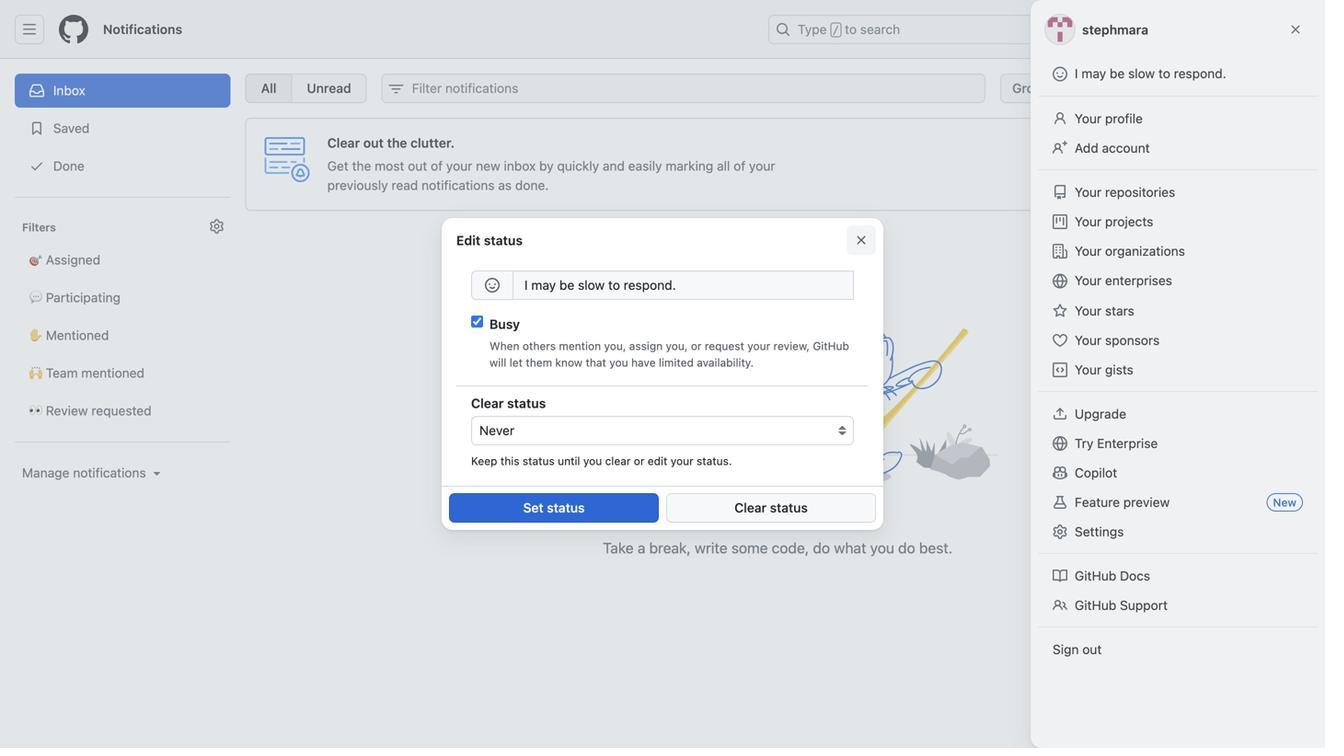 Task type: locate. For each thing, give the bounding box(es) containing it.
2 vertical spatial github
[[1075, 598, 1116, 613]]

github inside busy when others mention you, assign you, or request your review,           github will let them know that you have limited availability.
[[813, 339, 849, 352]]

all inside button
[[261, 81, 276, 96]]

your left projects
[[1075, 214, 1102, 229]]

2 vertical spatial out
[[1082, 642, 1102, 657]]

triangle down image down "👀 review requested" link on the bottom left of page
[[150, 466, 164, 480]]

0 horizontal spatial do
[[813, 539, 830, 557]]

1 vertical spatial all
[[720, 508, 741, 530]]

try
[[1075, 436, 1093, 451]]

github down github docs
[[1075, 598, 1116, 613]]

all left unread
[[261, 81, 276, 96]]

you right that
[[609, 356, 628, 369]]

8 your from the top
[[1075, 362, 1102, 377]]

1 vertical spatial you
[[583, 455, 602, 468]]

unread
[[307, 81, 351, 96]]

done link
[[15, 149, 231, 183]]

mention
[[559, 339, 601, 352]]

clear
[[327, 135, 360, 150], [471, 395, 504, 411], [734, 500, 767, 516]]

status
[[484, 233, 523, 248], [507, 395, 546, 411], [523, 455, 555, 468], [547, 500, 585, 516], [770, 500, 808, 516]]

1 horizontal spatial you
[[609, 356, 628, 369]]

date
[[1075, 81, 1104, 96]]

status right "edit"
[[484, 233, 523, 248]]

triangle down image
[[1140, 21, 1155, 35], [150, 466, 164, 480]]

1 vertical spatial close image
[[854, 233, 869, 247]]

your projects link
[[1045, 207, 1310, 236]]

new
[[476, 158, 500, 173]]

your down the 'your projects'
[[1075, 243, 1102, 259]]

0 horizontal spatial you,
[[604, 339, 626, 352]]

1 horizontal spatial or
[[691, 339, 702, 352]]

0 vertical spatial notifications
[[421, 178, 495, 193]]

stephmara
[[1082, 22, 1148, 37]]

the
[[387, 135, 407, 150], [352, 158, 371, 173]]

dialog
[[0, 0, 1325, 748]]

clear out the clutter. get the most out of your new inbox by quickly and easily marking all of your previously read notifications as done.
[[327, 135, 775, 193]]

close image inside edit status dialog
[[854, 233, 869, 247]]

check image
[[29, 159, 44, 173]]

know
[[555, 356, 583, 369]]

1 vertical spatial clear status
[[734, 500, 808, 516]]

Filter notifications text field
[[382, 74, 986, 103]]

your left new
[[446, 158, 472, 173]]

clear status down let
[[471, 395, 546, 411]]

✋ mentioned
[[29, 328, 109, 343]]

None search field
[[382, 74, 986, 103]]

command palette image
[[1068, 22, 1083, 37]]

notifications inside clear out the clutter. get the most out of your new inbox by quickly and easily marking all of your previously read notifications as done.
[[421, 178, 495, 193]]

github up github support
[[1075, 568, 1116, 583]]

copilot link
[[1045, 458, 1310, 488]]

your profile link
[[1045, 104, 1310, 133]]

1 vertical spatial clear
[[471, 395, 504, 411]]

6 your from the top
[[1075, 303, 1102, 318]]

this
[[500, 455, 519, 468]]

status right this
[[523, 455, 555, 468]]

0 vertical spatial the
[[387, 135, 407, 150]]

repositories
[[1105, 184, 1175, 200]]

5 your from the top
[[1075, 273, 1102, 288]]

1 vertical spatial to
[[1158, 66, 1170, 81]]

1 your from the top
[[1075, 111, 1102, 126]]

sign out link
[[1045, 635, 1310, 664]]

best.
[[919, 539, 953, 557]]

💬 participating link
[[15, 281, 231, 315]]

do left best.
[[898, 539, 915, 557]]

busy when others mention you, assign you, or request your review,           github will let them know that you have limited availability.
[[490, 316, 849, 369]]

your inside 'link'
[[1075, 111, 1102, 126]]

clear up get
[[327, 135, 360, 150]]

unread button
[[291, 74, 367, 103]]

of right all
[[733, 158, 745, 173]]

4 your from the top
[[1075, 243, 1102, 259]]

out right 'sign'
[[1082, 642, 1102, 657]]

1 horizontal spatial close image
[[1288, 22, 1303, 37]]

0 horizontal spatial all
[[261, 81, 276, 96]]

1 horizontal spatial to
[[1158, 66, 1170, 81]]

github docs
[[1075, 568, 1150, 583]]

0 horizontal spatial notifications
[[73, 465, 146, 480]]

0 horizontal spatial or
[[634, 455, 644, 468]]

to right slow
[[1158, 66, 1170, 81]]

✋
[[29, 328, 42, 343]]

github right review,
[[813, 339, 849, 352]]

your sponsors link
[[1045, 326, 1310, 355]]

have
[[631, 356, 656, 369]]

notifications down requested
[[73, 465, 146, 480]]

respond.
[[1174, 66, 1226, 81]]

0 vertical spatial github
[[813, 339, 849, 352]]

your right all
[[749, 158, 775, 173]]

requested
[[91, 403, 152, 418]]

1 horizontal spatial do
[[898, 539, 915, 557]]

to
[[845, 22, 857, 37], [1158, 66, 1170, 81]]

0 vertical spatial to
[[845, 22, 857, 37]]

out up most
[[363, 135, 384, 150]]

1 horizontal spatial all
[[720, 508, 741, 530]]

your gists
[[1075, 362, 1133, 377]]

keep this status until you clear or edit your status.
[[471, 455, 732, 468]]

0 vertical spatial or
[[691, 339, 702, 352]]

do left 'what'
[[813, 539, 830, 557]]

1 horizontal spatial clear status
[[734, 500, 808, 516]]

to inside button
[[1158, 66, 1170, 81]]

1 horizontal spatial triangle down image
[[1140, 21, 1155, 35]]

0 horizontal spatial close image
[[854, 233, 869, 247]]

3 your from the top
[[1075, 214, 1102, 229]]

2 horizontal spatial out
[[1082, 642, 1102, 657]]

participating
[[46, 290, 121, 305]]

you,
[[604, 339, 626, 352], [666, 339, 688, 352]]

edit status dialog
[[442, 218, 883, 530]]

your repositories link
[[1045, 178, 1310, 207]]

clear status up code,
[[734, 500, 808, 516]]

clear up some
[[734, 500, 767, 516]]

Busy checkbox
[[471, 315, 483, 327]]

close image
[[1288, 22, 1303, 37], [854, 233, 869, 247]]

them
[[526, 356, 552, 369]]

0 vertical spatial out
[[363, 135, 384, 150]]

settings
[[1075, 524, 1124, 539]]

out
[[363, 135, 384, 150], [408, 158, 427, 173], [1082, 642, 1102, 657]]

triangle down image
[[1107, 81, 1122, 96]]

/
[[832, 24, 839, 37]]

🎯
[[29, 252, 42, 267]]

0 vertical spatial all
[[261, 81, 276, 96]]

that
[[586, 356, 606, 369]]

1 horizontal spatial out
[[408, 158, 427, 173]]

you right 'what'
[[870, 539, 894, 557]]

2 vertical spatial you
[[870, 539, 894, 557]]

search
[[860, 22, 900, 37]]

keep
[[471, 455, 497, 468]]

preview
[[1123, 495, 1170, 510]]

i may be slow to respond. button
[[1045, 59, 1310, 89]]

your for your stars
[[1075, 303, 1102, 318]]

break,
[[649, 539, 691, 557]]

0 horizontal spatial triangle down image
[[150, 466, 164, 480]]

feature preview button
[[1045, 488, 1310, 517]]

1 horizontal spatial clear
[[471, 395, 504, 411]]

2 your from the top
[[1075, 184, 1102, 200]]

all button
[[245, 74, 291, 103]]

triangle down image right the plus image
[[1140, 21, 1155, 35]]

2 vertical spatial clear
[[734, 500, 767, 516]]

notifications down new
[[421, 178, 495, 193]]

7 your from the top
[[1075, 333, 1102, 348]]

all up some
[[720, 508, 741, 530]]

stars
[[1105, 303, 1134, 318]]

1 vertical spatial or
[[634, 455, 644, 468]]

your left the stars
[[1075, 303, 1102, 318]]

request
[[705, 339, 744, 352]]

0 vertical spatial clear status
[[471, 395, 546, 411]]

1 horizontal spatial you,
[[666, 339, 688, 352]]

manage notifications button
[[22, 464, 164, 482]]

quickly
[[557, 158, 599, 173]]

2 of from the left
[[733, 158, 745, 173]]

1 vertical spatial github
[[1075, 568, 1116, 583]]

filter image
[[389, 82, 404, 97]]

notifications inside popup button
[[73, 465, 146, 480]]

manage
[[22, 465, 69, 480]]

0 horizontal spatial out
[[363, 135, 384, 150]]

homepage image
[[59, 15, 88, 44]]

clear down will
[[471, 395, 504, 411]]

your organizations link
[[1045, 236, 1310, 266]]

your
[[446, 158, 472, 173], [749, 158, 775, 173], [747, 339, 770, 352], [671, 455, 693, 468]]

inbox link
[[15, 74, 231, 108]]

out for sign
[[1082, 642, 1102, 657]]

0 vertical spatial clear
[[327, 135, 360, 150]]

🙌 team mentioned
[[29, 365, 144, 380]]

all inside all caught up! take a break, write some code, do what you do best.
[[720, 508, 741, 530]]

as
[[498, 178, 512, 193]]

1 vertical spatial out
[[408, 158, 427, 173]]

2 horizontal spatial clear
[[734, 500, 767, 516]]

you, up that
[[604, 339, 626, 352]]

1 horizontal spatial of
[[733, 158, 745, 173]]

the up previously
[[352, 158, 371, 173]]

feature
[[1075, 495, 1120, 510]]

out for clear
[[363, 135, 384, 150]]

0 horizontal spatial to
[[845, 22, 857, 37]]

assign
[[629, 339, 663, 352]]

1 vertical spatial the
[[352, 158, 371, 173]]

slow
[[1128, 66, 1155, 81]]

code,
[[772, 539, 809, 557]]

your stars link
[[1045, 296, 1310, 326]]

1 vertical spatial notifications
[[73, 465, 146, 480]]

of down clutter.
[[431, 158, 443, 173]]

0 horizontal spatial clear
[[327, 135, 360, 150]]

clear status button
[[666, 493, 876, 523]]

1 vertical spatial triangle down image
[[150, 466, 164, 480]]

0 horizontal spatial you
[[583, 455, 602, 468]]

filters
[[22, 221, 56, 234]]

smiley image
[[485, 278, 500, 292]]

out up read
[[408, 158, 427, 173]]

organizations
[[1105, 243, 1185, 259]]

0 vertical spatial triangle down image
[[1140, 21, 1155, 35]]

code alert image
[[261, 133, 313, 185]]

to right the /
[[845, 22, 857, 37]]

projects
[[1105, 214, 1153, 229]]

your up the 'your projects'
[[1075, 184, 1102, 200]]

2 horizontal spatial you
[[870, 539, 894, 557]]

github
[[813, 339, 849, 352], [1075, 568, 1116, 583], [1075, 598, 1116, 613]]

or up limited
[[691, 339, 702, 352]]

1 horizontal spatial notifications
[[421, 178, 495, 193]]

your up add
[[1075, 111, 1102, 126]]

your repositories
[[1075, 184, 1175, 200]]

others
[[523, 339, 556, 352]]

your up your stars
[[1075, 273, 1102, 288]]

easily
[[628, 158, 662, 173]]

your up your gists
[[1075, 333, 1102, 348]]

or left edit
[[634, 455, 644, 468]]

your left review,
[[747, 339, 770, 352]]

status right the 'set'
[[547, 500, 585, 516]]

1 horizontal spatial the
[[387, 135, 407, 150]]

0 horizontal spatial the
[[352, 158, 371, 173]]

0 vertical spatial you
[[609, 356, 628, 369]]

your left "gists"
[[1075, 362, 1102, 377]]

enterprise
[[1097, 436, 1158, 451]]

you right until
[[583, 455, 602, 468]]

you, up limited
[[666, 339, 688, 352]]

the up most
[[387, 135, 407, 150]]

0 horizontal spatial of
[[431, 158, 443, 173]]



Task type: vqa. For each thing, say whether or not it's contained in the screenshot.
the Your associated with Your organizations
yes



Task type: describe. For each thing, give the bounding box(es) containing it.
availability.
[[697, 356, 754, 369]]

your for your enterprises
[[1075, 273, 1102, 288]]

notifications
[[103, 22, 182, 37]]

enterprises
[[1105, 273, 1172, 288]]

will
[[490, 356, 506, 369]]

inbox image
[[29, 83, 44, 98]]

add
[[1075, 140, 1098, 156]]

github support link
[[1045, 591, 1310, 620]]

your for your gists
[[1075, 362, 1102, 377]]

plus image
[[1122, 22, 1136, 37]]

🎯 assigned
[[29, 252, 100, 267]]

saved link
[[15, 111, 231, 145]]

get
[[327, 158, 349, 173]]

done.
[[515, 178, 549, 193]]

1 do from the left
[[813, 539, 830, 557]]

upgrade link
[[1045, 399, 1310, 429]]

set status
[[523, 500, 585, 516]]

inbox
[[504, 158, 536, 173]]

your for your sponsors
[[1075, 333, 1102, 348]]

account
[[1102, 140, 1150, 156]]

review
[[46, 403, 88, 418]]

your stars
[[1075, 303, 1134, 318]]

inbox zero image
[[557, 284, 999, 493]]

sponsors
[[1105, 333, 1160, 348]]

support
[[1120, 598, 1168, 613]]

add account link
[[1045, 133, 1310, 163]]

busy
[[490, 316, 520, 331]]

marking
[[666, 158, 713, 173]]

🎯 assigned link
[[15, 243, 231, 277]]

github support
[[1075, 598, 1168, 613]]

0 horizontal spatial clear status
[[471, 395, 546, 411]]

clear inside clear out the clutter. get the most out of your new inbox by quickly and easily marking all of your previously read notifications as done.
[[327, 135, 360, 150]]

customize filters image
[[209, 219, 224, 234]]

your gists link
[[1045, 355, 1310, 385]]

sign
[[1053, 642, 1079, 657]]

your for your organizations
[[1075, 243, 1102, 259]]

settings link
[[1045, 517, 1310, 547]]

2 you, from the left
[[666, 339, 688, 352]]

clutter.
[[410, 135, 455, 150]]

what
[[834, 539, 866, 557]]

by:
[[1053, 81, 1072, 96]]

inbox
[[53, 83, 85, 98]]

review,
[[773, 339, 810, 352]]

0 vertical spatial close image
[[1288, 22, 1303, 37]]

What's your current status? text field
[[513, 270, 854, 300]]

or inside busy when others mention you, assign you, or request your review,           github will let them know that you have limited availability.
[[691, 339, 702, 352]]

notifications element
[[15, 59, 231, 634]]

all caught up! take a break, write some code, do what you do best.
[[603, 508, 953, 557]]

👀
[[29, 403, 42, 418]]

1 of from the left
[[431, 158, 443, 173]]

profile
[[1105, 111, 1143, 126]]

you inside busy when others mention you, assign you, or request your review,           github will let them know that you have limited availability.
[[609, 356, 628, 369]]

edit status
[[456, 233, 523, 248]]

your enterprises
[[1075, 273, 1172, 288]]

💬 participating
[[29, 290, 121, 305]]

dialog containing stephmara
[[0, 0, 1325, 748]]

add account
[[1075, 140, 1150, 156]]

clear inside button
[[734, 500, 767, 516]]

when
[[490, 339, 519, 352]]

group by: date
[[1012, 81, 1104, 96]]

a
[[638, 539, 646, 557]]

your for your profile
[[1075, 111, 1102, 126]]

✋ mentioned link
[[15, 318, 231, 352]]

bookmark image
[[29, 121, 44, 136]]

copilot
[[1075, 465, 1117, 480]]

🙌
[[29, 365, 42, 380]]

all
[[717, 158, 730, 173]]

notifications link
[[96, 15, 190, 44]]

take
[[603, 539, 634, 557]]

set
[[523, 500, 544, 516]]

status left the up!
[[770, 500, 808, 516]]

upgrade
[[1075, 406, 1126, 421]]

docs
[[1120, 568, 1150, 583]]

limited
[[659, 356, 694, 369]]

github for github support
[[1075, 598, 1116, 613]]

status down let
[[507, 395, 546, 411]]

status.
[[697, 455, 732, 468]]

you inside all caught up! take a break, write some code, do what you do best.
[[870, 539, 894, 557]]

your right edit
[[671, 455, 693, 468]]

💬
[[29, 290, 42, 305]]

triangle down image inside manage notifications popup button
[[150, 466, 164, 480]]

let
[[509, 356, 523, 369]]

saved
[[50, 121, 90, 136]]

👀 review requested link
[[15, 394, 231, 428]]

i
[[1075, 66, 1078, 81]]

caught
[[746, 508, 804, 530]]

clear status inside clear status button
[[734, 500, 808, 516]]

all for all caught up! take a break, write some code, do what you do best.
[[720, 508, 741, 530]]

2 do from the left
[[898, 539, 915, 557]]

github for github docs
[[1075, 568, 1116, 583]]

dismiss button
[[1108, 131, 1187, 160]]

some
[[732, 539, 768, 557]]

write
[[695, 539, 728, 557]]

your for your repositories
[[1075, 184, 1102, 200]]

read
[[391, 178, 418, 193]]

by
[[539, 158, 554, 173]]

your enterprises link
[[1045, 266, 1310, 296]]

gists
[[1105, 362, 1133, 377]]

1 you, from the left
[[604, 339, 626, 352]]

all for all
[[261, 81, 276, 96]]

edit
[[456, 233, 481, 248]]

your for your projects
[[1075, 214, 1102, 229]]

your organizations
[[1075, 243, 1185, 259]]

type
[[798, 22, 827, 37]]

your profile
[[1075, 111, 1143, 126]]

your inside busy when others mention you, assign you, or request your review,           github will let them know that you have limited availability.
[[747, 339, 770, 352]]

assigned
[[46, 252, 100, 267]]



